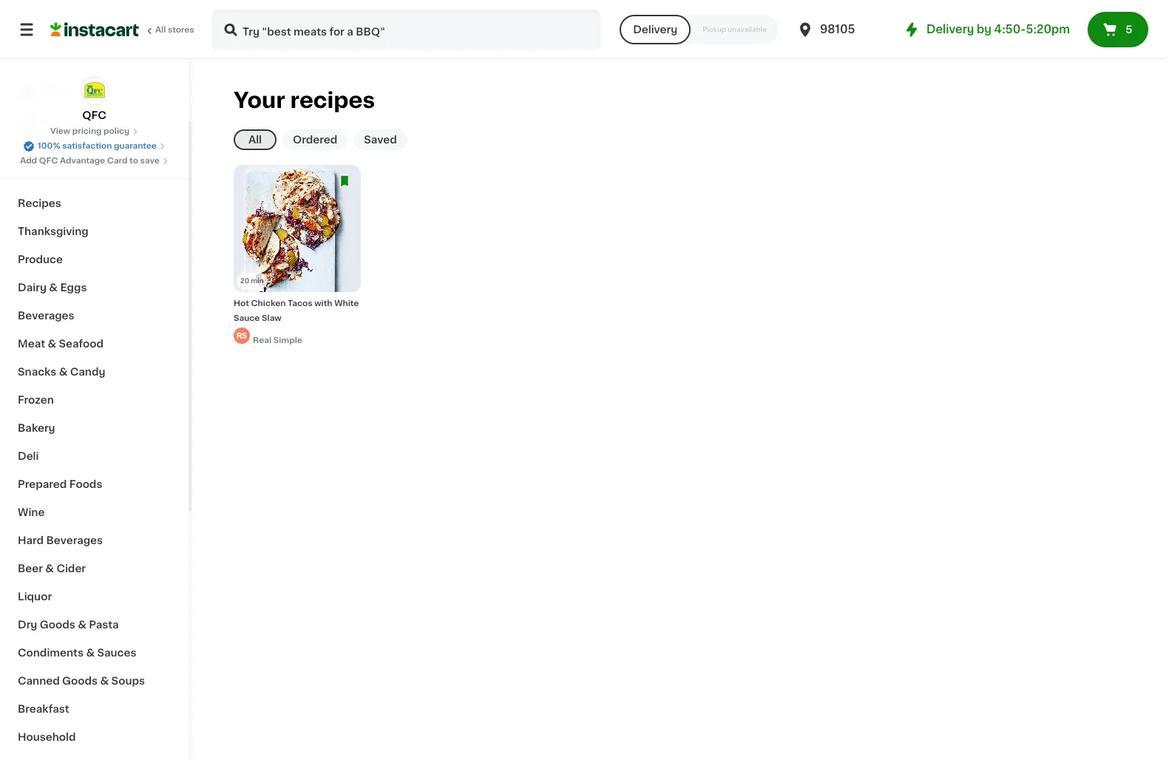 Task type: vqa. For each thing, say whether or not it's contained in the screenshot.
policy
yes



Task type: describe. For each thing, give the bounding box(es) containing it.
chicken
[[251, 300, 286, 308]]

dry goods & pasta link
[[9, 611, 180, 639]]

& for condiments
[[86, 648, 95, 658]]

Search field
[[213, 10, 599, 49]]

canned goods & soups link
[[9, 667, 180, 695]]

condiments & sauces
[[18, 648, 137, 658]]

4:50-
[[995, 24, 1027, 35]]

add qfc advantage card to save
[[20, 157, 160, 165]]

add qfc advantage card to save link
[[20, 155, 169, 167]]

100% satisfaction guarantee
[[38, 142, 157, 150]]

hard beverages
[[18, 536, 103, 546]]

add
[[20, 157, 37, 165]]

buy it again
[[41, 116, 104, 127]]

produce
[[18, 255, 63, 265]]

saved
[[364, 135, 397, 145]]

shop link
[[9, 77, 180, 107]]

20
[[240, 278, 249, 284]]

dairy
[[18, 283, 47, 293]]

it
[[65, 116, 72, 127]]

prepared
[[18, 479, 67, 490]]

dairy & eggs link
[[9, 274, 180, 302]]

& for meat
[[48, 339, 56, 349]]

save
[[140, 157, 160, 165]]

1 horizontal spatial qfc
[[82, 110, 106, 121]]

lists
[[41, 146, 67, 156]]

5
[[1126, 24, 1133, 35]]

breakfast
[[18, 704, 69, 715]]

breakfast link
[[9, 695, 180, 724]]

& left soups
[[100, 676, 109, 687]]

to
[[130, 157, 138, 165]]

buy
[[41, 116, 62, 127]]

your
[[234, 90, 285, 111]]

snacks & candy link
[[9, 358, 180, 386]]

beer & cider link
[[9, 555, 180, 583]]

hard beverages link
[[9, 527, 180, 555]]

thanksgiving link
[[9, 218, 180, 246]]

pricing
[[72, 127, 102, 135]]

canned goods & soups
[[18, 676, 145, 687]]

dry
[[18, 620, 37, 630]]

all for all stores
[[155, 26, 166, 34]]

deli
[[18, 451, 39, 462]]

all stores link
[[50, 9, 195, 50]]

real simple
[[253, 337, 302, 345]]

pasta
[[89, 620, 119, 630]]

again
[[75, 116, 104, 127]]

frozen
[[18, 395, 54, 405]]

& for dairy
[[49, 283, 58, 293]]

sauces
[[97, 648, 137, 658]]

simple
[[274, 337, 302, 345]]

service type group
[[620, 15, 779, 44]]

98105 button
[[797, 9, 886, 50]]

real
[[253, 337, 272, 345]]

1 vertical spatial beverages
[[46, 536, 103, 546]]

white
[[335, 300, 359, 308]]

meat
[[18, 339, 45, 349]]

candy
[[70, 367, 105, 377]]

dairy & eggs
[[18, 283, 87, 293]]

household
[[18, 732, 76, 743]]

dry goods & pasta
[[18, 620, 119, 630]]

bakery link
[[9, 414, 180, 442]]

all stores
[[155, 26, 194, 34]]

& for beer
[[45, 564, 54, 574]]

household link
[[9, 724, 180, 752]]

by
[[977, 24, 992, 35]]

hot
[[234, 300, 249, 308]]

wine
[[18, 508, 45, 518]]

5 button
[[1088, 12, 1149, 47]]

condiments
[[18, 648, 84, 658]]

view pricing policy link
[[50, 126, 138, 138]]

recipes link
[[9, 189, 180, 218]]

filters option group
[[234, 127, 408, 153]]

buy it again link
[[9, 107, 180, 136]]

delivery by 4:50-5:20pm
[[927, 24, 1071, 35]]

tacos
[[288, 300, 313, 308]]

20 min
[[240, 278, 264, 284]]



Task type: locate. For each thing, give the bounding box(es) containing it.
goods for dry
[[40, 620, 75, 630]]

policy
[[104, 127, 130, 135]]

qfc down lists
[[39, 157, 58, 165]]

all inside filters option group
[[249, 135, 262, 145]]

& left the eggs
[[49, 283, 58, 293]]

all for all
[[249, 135, 262, 145]]

snacks & candy
[[18, 367, 105, 377]]

with
[[315, 300, 333, 308]]

view
[[50, 127, 70, 135]]

1 vertical spatial goods
[[62, 676, 98, 687]]

all left stores
[[155, 26, 166, 34]]

beverages up cider
[[46, 536, 103, 546]]

& left sauces
[[86, 648, 95, 658]]

recipe card group
[[234, 165, 361, 347]]

& left candy
[[59, 367, 68, 377]]

0 horizontal spatial qfc
[[39, 157, 58, 165]]

your recipes
[[234, 90, 375, 111]]

snacks
[[18, 367, 56, 377]]

prepared foods
[[18, 479, 102, 490]]

0 horizontal spatial delivery
[[633, 24, 678, 35]]

deli link
[[9, 442, 180, 471]]

0 vertical spatial goods
[[40, 620, 75, 630]]

& right 'meat'
[[48, 339, 56, 349]]

thanksgiving
[[18, 226, 89, 237]]

goods for canned
[[62, 676, 98, 687]]

0 vertical spatial beverages
[[18, 311, 74, 321]]

frozen link
[[9, 386, 180, 414]]

delivery for delivery by 4:50-5:20pm
[[927, 24, 975, 35]]

0 horizontal spatial all
[[155, 26, 166, 34]]

produce link
[[9, 246, 180, 274]]

beer & cider
[[18, 564, 86, 574]]

100% satisfaction guarantee button
[[23, 138, 166, 152]]

card
[[107, 157, 128, 165]]

& right the "beer"
[[45, 564, 54, 574]]

1 vertical spatial all
[[249, 135, 262, 145]]

advantage
[[60, 157, 105, 165]]

condiments & sauces link
[[9, 639, 180, 667]]

recipes
[[18, 198, 61, 209]]

& left the pasta
[[78, 620, 86, 630]]

hard
[[18, 536, 44, 546]]

wine link
[[9, 499, 180, 527]]

delivery inside button
[[633, 24, 678, 35]]

all
[[155, 26, 166, 34], [249, 135, 262, 145]]

hot chicken tacos with white sauce slaw
[[234, 300, 359, 323]]

canned
[[18, 676, 60, 687]]

recipes
[[290, 90, 375, 111]]

&
[[49, 283, 58, 293], [48, 339, 56, 349], [59, 367, 68, 377], [45, 564, 54, 574], [78, 620, 86, 630], [86, 648, 95, 658], [100, 676, 109, 687]]

& for snacks
[[59, 367, 68, 377]]

sauce
[[234, 315, 260, 323]]

delivery by 4:50-5:20pm link
[[903, 21, 1071, 38]]

98105
[[821, 24, 856, 35]]

cider
[[57, 564, 86, 574]]

qfc logo image
[[80, 77, 108, 105]]

liquor link
[[9, 583, 180, 611]]

foods
[[69, 479, 102, 490]]

qfc link
[[80, 77, 108, 123]]

qfc
[[82, 110, 106, 121], [39, 157, 58, 165]]

5:20pm
[[1027, 24, 1071, 35]]

bakery
[[18, 423, 55, 434]]

1 horizontal spatial all
[[249, 135, 262, 145]]

liquor
[[18, 592, 52, 602]]

1 horizontal spatial delivery
[[927, 24, 975, 35]]

goods down 'condiments & sauces'
[[62, 676, 98, 687]]

0 vertical spatial all
[[155, 26, 166, 34]]

0 vertical spatial qfc
[[82, 110, 106, 121]]

min
[[251, 278, 264, 284]]

https://www.instacart.com/assets/recipes/realsimple round 8dfe57b4fc5d8c3fe306dc037ee48884d9fafca5214dc9818180ea538b77d461.jpg image
[[234, 328, 250, 344]]

delivery
[[927, 24, 975, 35], [633, 24, 678, 35]]

None search field
[[212, 9, 601, 50]]

100%
[[38, 142, 60, 150]]

lists link
[[9, 136, 180, 166]]

delivery button
[[620, 15, 691, 44]]

goods up condiments
[[40, 620, 75, 630]]

soups
[[111, 676, 145, 687]]

view pricing policy
[[50, 127, 130, 135]]

meat & seafood link
[[9, 330, 180, 358]]

eggs
[[60, 283, 87, 293]]

beverages
[[18, 311, 74, 321], [46, 536, 103, 546]]

ordered
[[293, 135, 338, 145]]

all down your
[[249, 135, 262, 145]]

meat & seafood
[[18, 339, 104, 349]]

guarantee
[[114, 142, 157, 150]]

beverages link
[[9, 302, 180, 330]]

shop
[[41, 87, 69, 97]]

beverages down dairy & eggs
[[18, 311, 74, 321]]

instacart logo image
[[50, 21, 139, 38]]

stores
[[168, 26, 194, 34]]

beer
[[18, 564, 43, 574]]

delivery for delivery
[[633, 24, 678, 35]]

qfc up view pricing policy link
[[82, 110, 106, 121]]

1 vertical spatial qfc
[[39, 157, 58, 165]]

seafood
[[59, 339, 104, 349]]



